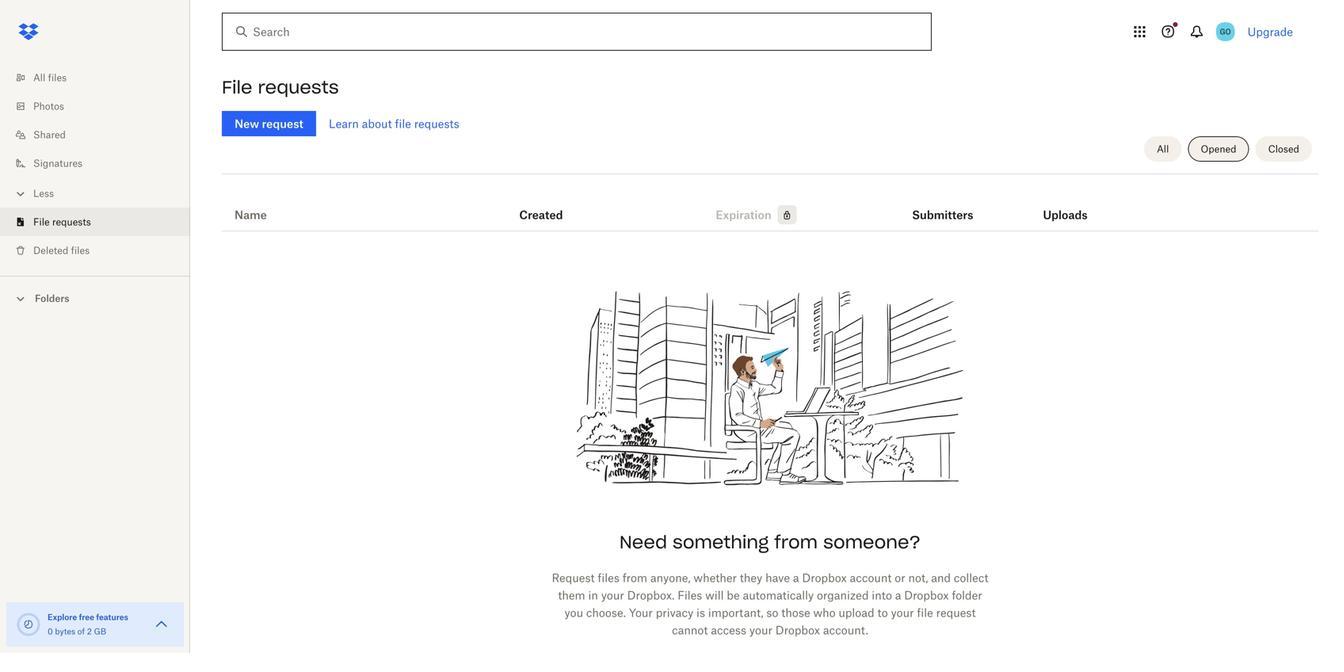 Task type: vqa. For each thing, say whether or not it's contained in the screenshot.
requests to the middle
yes



Task type: describe. For each thing, give the bounding box(es) containing it.
upload
[[839, 606, 875, 619]]

file inside file requests link
[[33, 216, 50, 228]]

privacy
[[656, 606, 694, 619]]

all for all files
[[33, 72, 45, 84]]

dropbox image
[[13, 16, 44, 48]]

0 vertical spatial file
[[222, 76, 252, 98]]

1 vertical spatial dropbox
[[904, 588, 949, 602]]

need
[[620, 531, 667, 553]]

learn
[[329, 117, 359, 130]]

requests inside list item
[[52, 216, 91, 228]]

all files
[[33, 72, 67, 84]]

those
[[782, 606, 810, 619]]

organized
[[817, 588, 869, 602]]

closed
[[1268, 143, 1300, 155]]

created button
[[519, 205, 563, 224]]

request files from anyone, whether they have a dropbox account or not, and collect them in your dropbox. files will be automatically organized into a dropbox folder you choose. your privacy is important, so those who upload to your file request cannot access your dropbox account.
[[552, 571, 989, 637]]

photos
[[33, 100, 64, 112]]

about
[[362, 117, 392, 130]]

0 vertical spatial file
[[395, 117, 411, 130]]

folder
[[952, 588, 982, 602]]

pro trial element
[[772, 205, 797, 224]]

new
[[235, 117, 259, 130]]

who
[[813, 606, 836, 619]]

shared link
[[13, 120, 190, 149]]

1 vertical spatial requests
[[414, 117, 459, 130]]

choose.
[[586, 606, 626, 619]]

1 column header from the left
[[912, 186, 976, 224]]

cannot
[[672, 623, 708, 637]]

go
[[1220, 27, 1231, 36]]

account.
[[823, 623, 869, 637]]

free
[[79, 612, 94, 622]]

quota usage element
[[16, 612, 41, 637]]

bytes
[[55, 626, 75, 636]]

less image
[[13, 186, 29, 202]]

you
[[565, 606, 583, 619]]

all files link
[[13, 63, 190, 92]]

from for anyone,
[[623, 571, 648, 584]]

list containing all files
[[0, 54, 190, 276]]

gb
[[94, 626, 106, 636]]

your
[[629, 606, 653, 619]]

upgrade link
[[1248, 25, 1293, 38]]

2
[[87, 626, 92, 636]]

deleted files link
[[13, 236, 190, 265]]

not,
[[909, 571, 928, 584]]

and
[[931, 571, 951, 584]]

0 vertical spatial your
[[601, 588, 624, 602]]

into
[[872, 588, 892, 602]]

new request button
[[222, 111, 316, 136]]

explore free features 0 bytes of 2 gb
[[48, 612, 128, 636]]

file inside request files from anyone, whether they have a dropbox account or not, and collect them in your dropbox. files will be automatically organized into a dropbox folder you choose. your privacy is important, so those who upload to your file request cannot access your dropbox account.
[[917, 606, 933, 619]]

will
[[705, 588, 724, 602]]

request
[[552, 571, 595, 584]]

files for deleted
[[71, 244, 90, 256]]



Task type: locate. For each thing, give the bounding box(es) containing it.
file requests link
[[13, 208, 190, 236]]

created
[[519, 208, 563, 222]]

your
[[601, 588, 624, 602], [891, 606, 914, 619], [750, 623, 773, 637]]

files up in
[[598, 571, 620, 584]]

2 vertical spatial dropbox
[[776, 623, 820, 637]]

0 horizontal spatial a
[[793, 571, 799, 584]]

a right into
[[895, 588, 901, 602]]

opened
[[1201, 143, 1237, 155]]

folders
[[35, 292, 69, 304]]

0 horizontal spatial requests
[[52, 216, 91, 228]]

deleted files
[[33, 244, 90, 256]]

1 horizontal spatial from
[[775, 531, 818, 553]]

0 horizontal spatial your
[[601, 588, 624, 602]]

is
[[697, 606, 705, 619]]

closed button
[[1256, 136, 1312, 162]]

all left "opened" button
[[1157, 143, 1169, 155]]

features
[[96, 612, 128, 622]]

0 vertical spatial files
[[48, 72, 67, 84]]

file down 'less' at left
[[33, 216, 50, 228]]

from inside request files from anyone, whether they have a dropbox account or not, and collect them in your dropbox. files will be automatically organized into a dropbox folder you choose. your privacy is important, so those who upload to your file request cannot access your dropbox account.
[[623, 571, 648, 584]]

deleted
[[33, 244, 68, 256]]

all button
[[1144, 136, 1182, 162]]

them
[[558, 588, 585, 602]]

files up photos
[[48, 72, 67, 84]]

request down folder
[[936, 606, 976, 619]]

your down so
[[750, 623, 773, 637]]

0 horizontal spatial file
[[395, 117, 411, 130]]

1 horizontal spatial request
[[936, 606, 976, 619]]

0 vertical spatial all
[[33, 72, 45, 84]]

request inside new request button
[[262, 117, 303, 130]]

from up dropbox.
[[623, 571, 648, 584]]

your up choose.
[[601, 588, 624, 602]]

need something from someone?
[[620, 531, 921, 553]]

file requests
[[222, 76, 339, 98], [33, 216, 91, 228]]

0 horizontal spatial file requests
[[33, 216, 91, 228]]

automatically
[[743, 588, 814, 602]]

signatures
[[33, 157, 82, 169]]

whether
[[694, 571, 737, 584]]

something
[[673, 531, 769, 553]]

a
[[793, 571, 799, 584], [895, 588, 901, 602]]

1 horizontal spatial files
[[71, 244, 90, 256]]

from for someone?
[[775, 531, 818, 553]]

have
[[766, 571, 790, 584]]

less
[[33, 187, 54, 199]]

1 horizontal spatial column header
[[1043, 186, 1107, 224]]

0 horizontal spatial file
[[33, 216, 50, 228]]

your right to
[[891, 606, 914, 619]]

someone?
[[823, 531, 921, 553]]

1 vertical spatial request
[[936, 606, 976, 619]]

1 horizontal spatial file
[[222, 76, 252, 98]]

2 column header from the left
[[1043, 186, 1107, 224]]

file
[[222, 76, 252, 98], [33, 216, 50, 228]]

files for request
[[598, 571, 620, 584]]

shared
[[33, 129, 66, 141]]

2 vertical spatial requests
[[52, 216, 91, 228]]

2 vertical spatial files
[[598, 571, 620, 584]]

list
[[0, 54, 190, 276]]

all up photos
[[33, 72, 45, 84]]

files inside request files from anyone, whether they have a dropbox account or not, and collect them in your dropbox. files will be automatically organized into a dropbox folder you choose. your privacy is important, so those who upload to your file request cannot access your dropbox account.
[[598, 571, 620, 584]]

file up new
[[222, 76, 252, 98]]

go button
[[1213, 19, 1238, 44]]

important,
[[708, 606, 764, 619]]

explore
[[48, 612, 77, 622]]

1 vertical spatial all
[[1157, 143, 1169, 155]]

all inside all button
[[1157, 143, 1169, 155]]

row
[[222, 180, 1319, 231]]

in
[[588, 588, 598, 602]]

dropbox.
[[627, 588, 675, 602]]

0 vertical spatial requests
[[258, 76, 339, 98]]

file
[[395, 117, 411, 130], [917, 606, 933, 619]]

from
[[775, 531, 818, 553], [623, 571, 648, 584]]

dropbox down those
[[776, 623, 820, 637]]

1 vertical spatial your
[[891, 606, 914, 619]]

1 vertical spatial file
[[33, 216, 50, 228]]

requests up deleted files
[[52, 216, 91, 228]]

1 vertical spatial from
[[623, 571, 648, 584]]

file requests inside list item
[[33, 216, 91, 228]]

2 horizontal spatial requests
[[414, 117, 459, 130]]

anyone,
[[651, 571, 691, 584]]

requests up new request
[[258, 76, 339, 98]]

a right have
[[793, 571, 799, 584]]

name
[[235, 208, 267, 222]]

1 horizontal spatial file requests
[[222, 76, 339, 98]]

row containing name
[[222, 180, 1319, 231]]

0 vertical spatial from
[[775, 531, 818, 553]]

folders button
[[0, 286, 190, 309]]

1 horizontal spatial a
[[895, 588, 901, 602]]

opened button
[[1188, 136, 1249, 162]]

1 vertical spatial file
[[917, 606, 933, 619]]

2 vertical spatial your
[[750, 623, 773, 637]]

to
[[878, 606, 888, 619]]

1 horizontal spatial your
[[750, 623, 773, 637]]

request
[[262, 117, 303, 130], [936, 606, 976, 619]]

access
[[711, 623, 747, 637]]

requests right about
[[414, 117, 459, 130]]

of
[[78, 626, 85, 636]]

file right about
[[395, 117, 411, 130]]

learn about file requests link
[[329, 117, 459, 130]]

column header
[[912, 186, 976, 224], [1043, 186, 1107, 224]]

files right deleted
[[71, 244, 90, 256]]

0 vertical spatial a
[[793, 571, 799, 584]]

from up have
[[775, 531, 818, 553]]

account
[[850, 571, 892, 584]]

new request
[[235, 117, 303, 130]]

dropbox down not,
[[904, 588, 949, 602]]

collect
[[954, 571, 989, 584]]

1 vertical spatial a
[[895, 588, 901, 602]]

1 horizontal spatial file
[[917, 606, 933, 619]]

0 vertical spatial file requests
[[222, 76, 339, 98]]

1 horizontal spatial requests
[[258, 76, 339, 98]]

0
[[48, 626, 53, 636]]

upgrade
[[1248, 25, 1293, 38]]

0 horizontal spatial request
[[262, 117, 303, 130]]

1 horizontal spatial all
[[1157, 143, 1169, 155]]

2 horizontal spatial files
[[598, 571, 620, 584]]

requests
[[258, 76, 339, 98], [414, 117, 459, 130], [52, 216, 91, 228]]

photos link
[[13, 92, 190, 120]]

0 vertical spatial request
[[262, 117, 303, 130]]

they
[[740, 571, 763, 584]]

1 vertical spatial files
[[71, 244, 90, 256]]

files
[[678, 588, 702, 602]]

signatures link
[[13, 149, 190, 178]]

file requests list item
[[0, 208, 190, 236]]

0 horizontal spatial column header
[[912, 186, 976, 224]]

or
[[895, 571, 906, 584]]

2 horizontal spatial your
[[891, 606, 914, 619]]

0 horizontal spatial from
[[623, 571, 648, 584]]

file requests up new request
[[222, 76, 339, 98]]

be
[[727, 588, 740, 602]]

dropbox
[[802, 571, 847, 584], [904, 588, 949, 602], [776, 623, 820, 637]]

learn about file requests
[[329, 117, 459, 130]]

file down not,
[[917, 606, 933, 619]]

all for all
[[1157, 143, 1169, 155]]

Search in folder "Dropbox" text field
[[253, 23, 899, 40]]

all
[[33, 72, 45, 84], [1157, 143, 1169, 155]]

0 vertical spatial dropbox
[[802, 571, 847, 584]]

dropbox up organized on the bottom right of the page
[[802, 571, 847, 584]]

1 vertical spatial file requests
[[33, 216, 91, 228]]

so
[[767, 606, 779, 619]]

0 horizontal spatial files
[[48, 72, 67, 84]]

0 horizontal spatial all
[[33, 72, 45, 84]]

all inside all files link
[[33, 72, 45, 84]]

files
[[48, 72, 67, 84], [71, 244, 90, 256], [598, 571, 620, 584]]

request inside request files from anyone, whether they have a dropbox account or not, and collect them in your dropbox. files will be automatically organized into a dropbox folder you choose. your privacy is important, so those who upload to your file request cannot access your dropbox account.
[[936, 606, 976, 619]]

files for all
[[48, 72, 67, 84]]

request right new
[[262, 117, 303, 130]]

file requests up deleted files
[[33, 216, 91, 228]]



